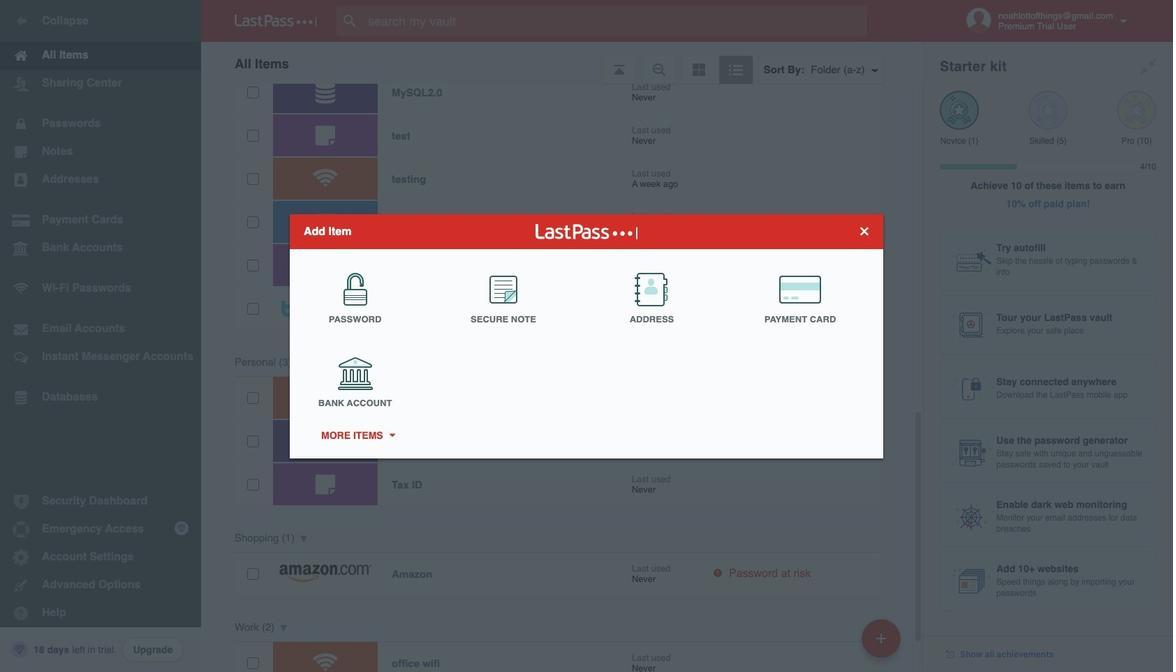 Task type: locate. For each thing, give the bounding box(es) containing it.
lastpass image
[[235, 15, 317, 27]]

new item navigation
[[857, 616, 910, 673]]

dialog
[[290, 214, 884, 459]]

vault options navigation
[[201, 42, 924, 84]]



Task type: describe. For each thing, give the bounding box(es) containing it.
new item image
[[877, 634, 887, 644]]

main navigation navigation
[[0, 0, 201, 673]]

search my vault text field
[[337, 6, 895, 36]]

caret right image
[[387, 434, 397, 437]]

Search search field
[[337, 6, 895, 36]]



Task type: vqa. For each thing, say whether or not it's contained in the screenshot.
NEW ITEM Element
no



